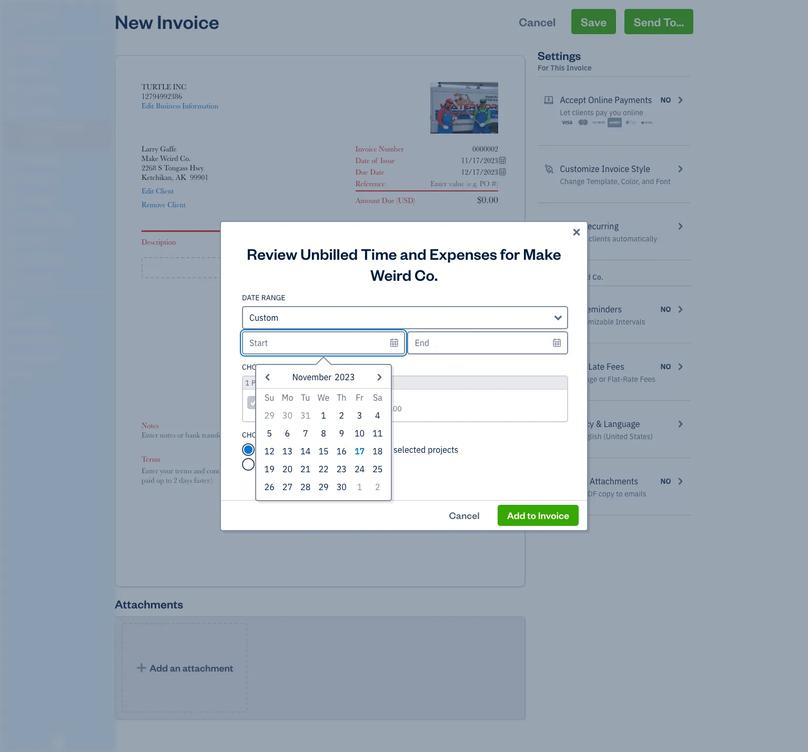 Task type: describe. For each thing, give the bounding box(es) containing it.
turtle for turtle inc owner
[[8, 9, 39, 20]]

14
[[301, 446, 311, 457]]

turtle inc owner
[[8, 9, 55, 29]]

15 button
[[315, 443, 333, 461]]

12 button
[[261, 443, 279, 461]]

th
[[337, 393, 347, 403]]

amount for amount due ( usd )
[[356, 196, 380, 205]]

only
[[259, 445, 276, 455]]

add a line button
[[142, 257, 498, 278]]

invoice attachments
[[560, 476, 638, 487]]

21
[[301, 464, 311, 475]]

2023
[[335, 372, 355, 383]]

co. inside review unbilled time and expenses for make weird co.
[[415, 265, 438, 285]]

29 for 29 button to the bottom
[[319, 482, 329, 493]]

to inside button
[[527, 509, 536, 522]]

make up latereminders icon
[[551, 273, 569, 282]]

currency
[[560, 419, 594, 429]]

27
[[283, 482, 293, 493]]

Reference Number text field
[[421, 179, 498, 188]]

assigned
[[349, 445, 382, 455]]

2 horizontal spatial co.
[[593, 273, 604, 282]]

12794992386
[[142, 92, 182, 101]]

save
[[581, 14, 607, 29]]

12
[[264, 446, 275, 457]]

or
[[599, 375, 606, 384]]

Issue date in MM/DD/YYYY format text field
[[430, 156, 507, 165]]

amount for amount due ( usd ) request a deposit
[[362, 378, 387, 387]]

review unbilled time and expenses for make weird co.
[[247, 244, 561, 285]]

18
[[373, 446, 383, 457]]

estimate image
[[7, 86, 19, 96]]

no for send reminders
[[661, 305, 671, 314]]

1 horizontal spatial attachments
[[590, 476, 638, 487]]

pdf
[[584, 489, 597, 499]]

cancel for add to invoice
[[449, 509, 480, 522]]

make up bill on the right top
[[560, 221, 580, 232]]

2 chevronright image from the top
[[676, 361, 685, 373]]

selected
[[394, 445, 426, 455]]

1 vertical spatial expenses
[[272, 459, 308, 470]]

date range
[[242, 293, 286, 303]]

) for amount due ( usd ) request a deposit
[[420, 378, 422, 387]]

DATE RANGE field
[[242, 306, 568, 329]]

chevronright image for accept online payments
[[676, 94, 685, 106]]

choose for choose expenses
[[242, 431, 271, 440]]

20 button
[[279, 461, 297, 478]]

we
[[318, 393, 330, 403]]

recurring
[[582, 221, 619, 232]]

percentage or flat-rate fees
[[560, 375, 656, 384]]

larry
[[142, 145, 158, 153]]

to inside choose expenses option group
[[384, 445, 392, 455]]

turtle inc 12794992386 edit business information
[[142, 83, 218, 110]]

attach pdf copy to emails
[[560, 489, 647, 499]]

11 button
[[369, 425, 387, 443]]

new
[[115, 9, 153, 34]]

1 vertical spatial date
[[370, 168, 385, 176]]

(united
[[604, 432, 628, 442]]

late
[[589, 362, 605, 372]]

bank connections image
[[8, 353, 113, 361]]

automatically
[[613, 234, 657, 244]]

Start date in MM/DD/YYYY format text field
[[242, 332, 405, 355]]

3 button
[[351, 407, 369, 425]]

send to... button
[[625, 9, 694, 34]]

change template, color, and font
[[560, 177, 671, 186]]

a inside button
[[324, 261, 330, 274]]

client image
[[7, 66, 19, 76]]

make inside larry gaffe make weird co. 2268 s tongass hwy ketchikan, ak  99901 edit client remove client
[[142, 154, 158, 163]]

rate
[[623, 375, 638, 384]]

add a line
[[302, 261, 352, 274]]

to...
[[663, 14, 684, 29]]

31
[[301, 411, 311, 421]]

choose for choose projects
[[242, 363, 271, 372]]

payments
[[615, 95, 652, 105]]

add for add a line
[[302, 261, 322, 274]]

0 vertical spatial date
[[356, 156, 370, 165]]

add for add to invoice
[[507, 509, 526, 522]]

latereminders image
[[544, 303, 554, 316]]

21 button
[[297, 461, 315, 478]]

0 horizontal spatial 1 button
[[315, 407, 333, 425]]

0 vertical spatial clients
[[572, 108, 594, 117]]

1 vertical spatial 1 button
[[351, 478, 369, 496]]

cancel button for add to invoice
[[440, 505, 489, 526]]

add to invoice
[[507, 509, 569, 522]]

1 horizontal spatial 2
[[375, 482, 380, 493]]

0 vertical spatial due
[[356, 168, 368, 176]]

a inside amount due ( usd ) request a deposit
[[394, 388, 397, 396]]

intervals
[[616, 317, 645, 327]]

at customizable intervals
[[560, 317, 645, 327]]

s
[[158, 164, 162, 172]]

4
[[375, 411, 380, 421]]

send reminders
[[560, 304, 622, 315]]

chart image
[[7, 255, 19, 266]]

november 2023
[[292, 372, 355, 383]]

17 button
[[351, 443, 369, 461]]

for make weird co.
[[538, 273, 604, 282]]

apps image
[[8, 302, 113, 311]]

expenses
[[273, 431, 308, 440]]

your
[[573, 234, 587, 244]]

invoice image
[[7, 106, 19, 116]]

close image
[[571, 226, 582, 239]]

0 vertical spatial 30 button
[[279, 407, 297, 425]]

20
[[283, 464, 293, 475]]

19 button
[[261, 461, 279, 478]]

1 horizontal spatial 30 button
[[333, 478, 351, 496]]

2 for from the top
[[538, 273, 549, 282]]

cancel button for save
[[510, 9, 565, 34]]

4 chevronright image from the top
[[676, 475, 685, 488]]

amount inside total amount paid
[[383, 351, 407, 359]]

1 inside 1 project selected enrollment day unbilled amount: $0.00, expenses: $0.00
[[245, 378, 250, 388]]

13 button
[[279, 443, 297, 461]]

main element
[[0, 0, 142, 753]]

due for amount due ( usd ) request a deposit
[[389, 378, 401, 387]]

send to...
[[634, 14, 684, 29]]

timer image
[[7, 215, 19, 226]]

15
[[319, 446, 329, 457]]

project image
[[7, 195, 19, 206]]

28
[[301, 482, 311, 493]]

usd,
[[560, 432, 576, 442]]

selected
[[284, 378, 319, 388]]

Notes text field
[[142, 431, 498, 440]]

visa image
[[560, 117, 574, 128]]

expenses:
[[347, 404, 380, 414]]

bill
[[560, 234, 571, 244]]

11
[[373, 428, 383, 439]]

reminders
[[581, 304, 622, 315]]

add an attachment image
[[136, 663, 148, 674]]

inc for turtle inc 12794992386 edit business information
[[173, 83, 186, 91]]

emails
[[625, 489, 647, 499]]

0 horizontal spatial fees
[[607, 362, 625, 372]]

you
[[609, 108, 621, 117]]

due for amount due ( usd )
[[382, 196, 395, 205]]

customize invoice style
[[560, 164, 651, 174]]

1 vertical spatial 29 button
[[315, 478, 333, 496]]

money image
[[7, 235, 19, 246]]

states)
[[630, 432, 653, 442]]

31 button
[[297, 407, 315, 425]]

send for send reminders
[[560, 304, 579, 315]]

send for send to...
[[634, 14, 661, 29]]

2 horizontal spatial weird
[[571, 273, 591, 282]]

0 vertical spatial expenses
[[311, 445, 347, 455]]

16 button
[[333, 443, 351, 461]]

english
[[578, 432, 602, 442]]

currencyandlanguage image
[[544, 418, 554, 431]]

font
[[656, 177, 671, 186]]

freshbooks image
[[49, 736, 66, 748]]

0 horizontal spatial 2
[[339, 411, 344, 421]]

subtotal
[[397, 297, 422, 306]]

american express image
[[608, 117, 622, 128]]

range
[[261, 293, 286, 303]]

edit inside "turtle inc 12794992386 edit business information"
[[142, 102, 154, 110]]

style
[[632, 164, 651, 174]]

latefees image
[[544, 361, 554, 373]]

&
[[596, 419, 602, 429]]

edit inside larry gaffe make weird co. 2268 s tongass hwy ketchikan, ak  99901 edit client remove client
[[142, 187, 154, 195]]

30 for 30 button to the right
[[337, 482, 347, 493]]

percentage
[[560, 375, 598, 384]]



Task type: locate. For each thing, give the bounding box(es) containing it.
1 vertical spatial a
[[390, 307, 393, 315]]

) inside amount due ( usd ) request a deposit
[[420, 378, 422, 387]]

1 no from the top
[[661, 95, 671, 105]]

payment image
[[7, 155, 19, 166]]

1 vertical spatial unbilled
[[264, 404, 291, 414]]

chevronright image
[[676, 94, 685, 106], [676, 220, 685, 233], [676, 303, 685, 316]]

accept
[[560, 95, 586, 105]]

( for amount due ( usd )
[[397, 196, 398, 205]]

reference
[[356, 179, 385, 188]]

1 for from the top
[[538, 63, 549, 73]]

usd for amount due ( usd ) request a deposit
[[405, 378, 420, 387]]

day
[[307, 393, 322, 404]]

team members image
[[8, 319, 113, 327]]

6
[[285, 428, 290, 439]]

End date in MM/DD/YYYY format text field
[[408, 332, 568, 355]]

1 vertical spatial (
[[403, 378, 405, 387]]

chevronright image
[[676, 163, 685, 175], [676, 361, 685, 373], [676, 418, 685, 431], [676, 475, 685, 488]]

paintbrush image
[[544, 163, 554, 175]]

make down "larry"
[[142, 154, 158, 163]]

7
[[303, 428, 308, 439]]

0 horizontal spatial cancel button
[[440, 505, 489, 526]]

2 button
[[333, 407, 351, 425], [369, 478, 387, 496]]

0 vertical spatial a
[[324, 261, 330, 274]]

change
[[560, 177, 585, 186]]

add to invoice button
[[498, 505, 579, 526]]

30 down enrollment
[[283, 411, 293, 421]]

30 down 23
[[337, 482, 347, 493]]

discount
[[395, 307, 422, 315]]

0 horizontal spatial co.
[[180, 154, 191, 163]]

refresh image
[[544, 220, 554, 233]]

expenses down 8 button
[[311, 445, 347, 455]]

turtle up "12794992386"
[[142, 83, 171, 91]]

1 horizontal spatial inc
[[173, 83, 186, 91]]

cancel button
[[510, 9, 565, 34], [440, 505, 489, 526]]

due up request a deposit button
[[389, 378, 401, 387]]

0 vertical spatial 2 button
[[333, 407, 351, 425]]

custom
[[249, 313, 279, 323]]

review
[[247, 244, 297, 264]]

1 vertical spatial and
[[400, 244, 427, 264]]

for up latereminders icon
[[538, 273, 549, 282]]

Enter an Invoice # text field
[[472, 145, 498, 153]]

0 vertical spatial 0.00
[[486, 297, 498, 306]]

issue
[[380, 156, 395, 165]]

expense image
[[7, 175, 19, 186]]

2 chevronright image from the top
[[676, 220, 685, 233]]

inc inside turtle inc owner
[[41, 9, 55, 20]]

0 horizontal spatial )
[[414, 196, 415, 205]]

turtle inside "turtle inc 12794992386 edit business information"
[[142, 83, 171, 91]]

client right remove
[[168, 201, 186, 209]]

0 vertical spatial unbilled
[[300, 244, 358, 264]]

1 chevronright image from the top
[[676, 163, 685, 175]]

bank image
[[640, 117, 654, 128]]

0 vertical spatial amount
[[356, 196, 380, 205]]

charge late fees
[[560, 362, 625, 372]]

date
[[356, 156, 370, 165], [370, 168, 385, 176]]

2 horizontal spatial to
[[616, 489, 623, 499]]

pay
[[596, 108, 608, 117]]

and for font
[[642, 177, 654, 186]]

2 button down 25
[[369, 478, 387, 496]]

choose up project
[[242, 363, 271, 372]]

add inside button
[[507, 509, 526, 522]]

30 button down 23
[[333, 478, 351, 496]]

0 vertical spatial add
[[302, 261, 322, 274]]

0 vertical spatial $0.00
[[477, 195, 498, 205]]

add inside button
[[302, 261, 322, 274]]

8 button
[[315, 425, 333, 443]]

date down date of issue
[[370, 168, 385, 176]]

cancel button inside "review unbilled time and expenses for make weird co." dialog
[[440, 505, 489, 526]]

0 horizontal spatial unbilled
[[264, 404, 291, 414]]

for left this
[[538, 63, 549, 73]]

2 edit from the top
[[142, 187, 154, 195]]

choose up only
[[242, 431, 271, 440]]

add
[[302, 261, 322, 274], [375, 307, 388, 315], [507, 509, 526, 522]]

business
[[156, 102, 181, 110]]

24 button
[[351, 461, 369, 478]]

29 button down su
[[261, 407, 279, 425]]

1 vertical spatial chevronright image
[[676, 220, 685, 233]]

1 vertical spatial choose
[[242, 431, 271, 440]]

make inside review unbilled time and expenses for make weird co.
[[523, 244, 561, 264]]

0 horizontal spatial add
[[302, 261, 322, 274]]

0 vertical spatial send
[[634, 14, 661, 29]]

1 horizontal spatial turtle
[[142, 83, 171, 91]]

gaffe
[[160, 145, 177, 153]]

29 down 22
[[319, 482, 329, 493]]

expenses
[[430, 244, 497, 264]]

0 horizontal spatial (
[[397, 196, 398, 205]]

0 horizontal spatial 29
[[264, 411, 275, 421]]

1 horizontal spatial unbilled
[[300, 244, 358, 264]]

a left "discount"
[[390, 307, 393, 315]]

0 vertical spatial cancel
[[519, 14, 556, 29]]

invoice number
[[356, 145, 404, 153]]

0 vertical spatial turtle
[[8, 9, 39, 20]]

2 button down th
[[333, 407, 351, 425]]

settings image
[[8, 369, 113, 378]]

29 up 5
[[264, 411, 275, 421]]

0 horizontal spatial attachments
[[115, 597, 183, 612]]

su
[[265, 393, 274, 403]]

unbilled left the time
[[300, 244, 358, 264]]

at
[[560, 317, 567, 327]]

3 chevronright image from the top
[[676, 303, 685, 316]]

clients down recurring
[[589, 234, 611, 244]]

make down refresh icon
[[523, 244, 561, 264]]

tongass
[[164, 164, 188, 172]]

19
[[264, 464, 275, 475]]

a left deposit
[[394, 388, 397, 396]]

1 horizontal spatial 1 button
[[351, 478, 369, 496]]

usd
[[398, 196, 414, 205], [405, 378, 420, 387]]

subtotal add a discount
[[375, 297, 422, 315]]

1 vertical spatial 30 button
[[333, 478, 351, 496]]

grid
[[261, 389, 387, 496]]

send inside send to... button
[[634, 14, 661, 29]]

1 horizontal spatial cancel button
[[510, 9, 565, 34]]

onlinesales image
[[544, 94, 554, 106]]

mastercard image
[[576, 117, 590, 128]]

inc inside "turtle inc 12794992386 edit business information"
[[173, 83, 186, 91]]

2 0.00 from the top
[[486, 348, 498, 357]]

2 choose from the top
[[242, 431, 271, 440]]

0 vertical spatial 1 button
[[315, 407, 333, 425]]

choose
[[242, 363, 271, 372], [242, 431, 271, 440]]

due up reference
[[356, 168, 368, 176]]

tu
[[301, 393, 310, 403]]

2 vertical spatial due
[[389, 378, 401, 387]]

fees right rate
[[640, 375, 656, 384]]

1 for left the 1 button
[[321, 411, 326, 421]]

0 horizontal spatial 1
[[245, 378, 250, 388]]

deposit
[[399, 388, 422, 396]]

17
[[355, 446, 365, 457]]

for inside the settings for this invoice
[[538, 63, 549, 73]]

14 button
[[297, 443, 315, 461]]

1 horizontal spatial send
[[634, 14, 661, 29]]

1 vertical spatial for
[[538, 273, 549, 282]]

due down reference
[[382, 196, 395, 205]]

0 horizontal spatial 2 button
[[333, 407, 351, 425]]

cancel for save
[[519, 14, 556, 29]]

0 vertical spatial 1
[[245, 378, 250, 388]]

template,
[[587, 177, 620, 186]]

dashboard image
[[7, 46, 19, 56]]

fees up flat-
[[607, 362, 625, 372]]

29 for the left 29 button
[[264, 411, 275, 421]]

4 button
[[369, 407, 387, 425]]

0 vertical spatial 2
[[339, 411, 344, 421]]

turtle up owner
[[8, 9, 39, 20]]

1 horizontal spatial weird
[[370, 265, 412, 285]]

apple pay image
[[624, 117, 638, 128]]

hwy
[[190, 164, 204, 172]]

1 vertical spatial usd
[[405, 378, 420, 387]]

review unbilled time and expenses for make weird co. dialog
[[0, 208, 808, 544]]

1 chevronright image from the top
[[676, 94, 685, 106]]

0 horizontal spatial weird
[[160, 154, 178, 163]]

discover image
[[592, 117, 606, 128]]

0 vertical spatial )
[[414, 196, 415, 205]]

due
[[356, 168, 368, 176], [382, 196, 395, 205], [389, 378, 401, 387]]

0 horizontal spatial to
[[384, 445, 392, 455]]

a inside subtotal add a discount
[[390, 307, 393, 315]]

choose expenses option group
[[242, 431, 568, 471]]

choose inside option group
[[242, 431, 271, 440]]

0 vertical spatial 29 button
[[261, 407, 279, 425]]

1 edit from the top
[[142, 102, 154, 110]]

paid
[[409, 351, 422, 359]]

2 down 25
[[375, 482, 380, 493]]

1 horizontal spatial 29 button
[[315, 478, 333, 496]]

26 button
[[261, 478, 279, 496]]

1 vertical spatial cancel
[[449, 509, 480, 522]]

5 button
[[261, 425, 279, 443]]

invoice inside the settings for this invoice
[[567, 63, 592, 73]]

settings
[[538, 48, 581, 63]]

0 vertical spatial and
[[642, 177, 654, 186]]

10 button
[[351, 425, 369, 443]]

0 vertical spatial cancel button
[[510, 9, 565, 34]]

expenses down 13
[[272, 459, 308, 470]]

edit
[[142, 102, 154, 110], [142, 187, 154, 195]]

1 button down 'we'
[[315, 407, 333, 425]]

29
[[264, 411, 275, 421], [319, 482, 329, 493]]

) for amount due ( usd )
[[414, 196, 415, 205]]

$0.00 down end date in mm/dd/yyyy format text box
[[482, 378, 498, 387]]

1 vertical spatial fees
[[640, 375, 656, 384]]

1 vertical spatial send
[[560, 304, 579, 315]]

bill your clients automatically
[[560, 234, 657, 244]]

25
[[373, 464, 383, 475]]

fr
[[356, 393, 364, 403]]

date
[[242, 293, 260, 303]]

1 vertical spatial clients
[[589, 234, 611, 244]]

amount inside amount due ( usd ) request a deposit
[[362, 378, 387, 387]]

usd inside amount due ( usd ) request a deposit
[[405, 378, 420, 387]]

0 vertical spatial chevronright image
[[676, 94, 685, 106]]

0 horizontal spatial inc
[[41, 9, 55, 20]]

0 horizontal spatial 30 button
[[279, 407, 297, 425]]

9 button
[[333, 425, 351, 443]]

$0.00 inside 1 project selected enrollment day unbilled amount: $0.00, expenses: $0.00
[[382, 404, 402, 414]]

22 button
[[315, 461, 333, 478]]

unbilled down enrollment
[[264, 404, 291, 414]]

30 button
[[279, 407, 297, 425], [333, 478, 351, 496]]

and down style
[[642, 177, 654, 186]]

co. up tongass
[[180, 154, 191, 163]]

1 horizontal spatial fees
[[640, 375, 656, 384]]

$0.00 down reference number text box
[[477, 195, 498, 205]]

weird up send reminders
[[571, 273, 591, 282]]

30 for the top 30 button
[[283, 411, 293, 421]]

1
[[245, 378, 250, 388], [321, 411, 326, 421], [357, 482, 362, 493]]

due date
[[356, 168, 385, 176]]

1 horizontal spatial co.
[[415, 265, 438, 285]]

add inside subtotal add a discount
[[375, 307, 388, 315]]

let clients pay you online
[[560, 108, 644, 117]]

invoice inside button
[[538, 509, 569, 522]]

1 for bottom the 1 button
[[357, 482, 362, 493]]

send left to...
[[634, 14, 661, 29]]

copy
[[599, 489, 615, 499]]

1 horizontal spatial expenses
[[311, 445, 347, 455]]

date of issue
[[356, 156, 395, 165]]

notes
[[142, 422, 159, 430]]

grid containing su
[[261, 389, 387, 496]]

0 vertical spatial to
[[384, 445, 392, 455]]

2 no from the top
[[661, 305, 671, 314]]

3 chevronright image from the top
[[676, 418, 685, 431]]

amount up "request"
[[362, 378, 387, 387]]

co. inside larry gaffe make weird co. 2268 s tongass hwy ketchikan, ak  99901 edit client remove client
[[180, 154, 191, 163]]

line
[[332, 261, 352, 274]]

23
[[337, 464, 347, 475]]

language
[[604, 419, 640, 429]]

settings for this invoice
[[538, 48, 592, 73]]

$0.00 right 4
[[382, 404, 402, 414]]

send up at
[[560, 304, 579, 315]]

no for charge late fees
[[661, 362, 671, 372]]

1 horizontal spatial 30
[[337, 482, 347, 493]]

1 vertical spatial add
[[375, 307, 388, 315]]

turtle inside turtle inc owner
[[8, 9, 39, 20]]

edit client button
[[142, 186, 174, 196]]

1 up 8
[[321, 411, 326, 421]]

unbilled
[[278, 445, 309, 455]]

new invoice
[[115, 9, 219, 34]]

30 button down enrollment
[[279, 407, 297, 425]]

29 button down 22
[[315, 478, 333, 496]]

( inside amount due ( usd ) request a deposit
[[403, 378, 405, 387]]

sa
[[373, 393, 382, 403]]

1 horizontal spatial 2 button
[[369, 478, 387, 496]]

0 vertical spatial choose
[[242, 363, 271, 372]]

2 vertical spatial amount
[[362, 378, 387, 387]]

3
[[357, 411, 362, 421]]

date left of
[[356, 156, 370, 165]]

report image
[[7, 275, 19, 286]]

chevronright image for send reminders
[[676, 303, 685, 316]]

2268
[[142, 164, 156, 172]]

1 vertical spatial attachments
[[115, 597, 183, 612]]

$0.00 for usd
[[477, 195, 498, 205]]

description
[[142, 238, 176, 246]]

0 vertical spatial fees
[[607, 362, 625, 372]]

1 vertical spatial amount
[[383, 351, 407, 359]]

items and services image
[[8, 336, 113, 344]]

no for accept online payments
[[661, 95, 671, 105]]

usd for amount due ( usd )
[[398, 196, 414, 205]]

0 vertical spatial 30
[[283, 411, 293, 421]]

amount down reference
[[356, 196, 380, 205]]

(
[[397, 196, 398, 205], [403, 378, 405, 387]]

1 vertical spatial $0.00
[[482, 378, 498, 387]]

1 horizontal spatial 1
[[321, 411, 326, 421]]

$0.00 for amount due ( usd ) request a deposit
[[482, 378, 498, 387]]

2 horizontal spatial 1
[[357, 482, 362, 493]]

weird down gaffe
[[160, 154, 178, 163]]

28 button
[[297, 478, 315, 496]]

unbilled inside 1 project selected enrollment day unbilled amount: $0.00, expenses: $0.00
[[264, 404, 291, 414]]

due inside amount due ( usd ) request a deposit
[[389, 378, 401, 387]]

1 vertical spatial inc
[[173, 83, 186, 91]]

request a deposit button
[[368, 387, 422, 397]]

29 button
[[261, 407, 279, 425], [315, 478, 333, 496]]

unbilled inside review unbilled time and expenses for make weird co.
[[300, 244, 358, 264]]

1 vertical spatial client
[[168, 201, 186, 209]]

1 vertical spatial to
[[616, 489, 623, 499]]

and inside review unbilled time and expenses for make weird co.
[[400, 244, 427, 264]]

1 down 24
[[357, 482, 362, 493]]

0 horizontal spatial 30
[[283, 411, 293, 421]]

project
[[251, 378, 282, 388]]

4 no from the top
[[661, 477, 671, 486]]

( for amount due ( usd ) request a deposit
[[403, 378, 405, 387]]

5
[[267, 428, 272, 439]]

information
[[182, 102, 218, 110]]

1 vertical spatial 2 button
[[369, 478, 387, 496]]

2 up 9
[[339, 411, 344, 421]]

0 horizontal spatial send
[[560, 304, 579, 315]]

0 vertical spatial edit
[[142, 102, 154, 110]]

1 vertical spatial turtle
[[142, 83, 171, 91]]

0 vertical spatial attachments
[[590, 476, 638, 487]]

0 vertical spatial client
[[156, 187, 174, 195]]

mo
[[282, 393, 293, 403]]

amount left paid
[[383, 351, 407, 359]]

weird inside review unbilled time and expenses for make weird co.
[[370, 265, 412, 285]]

and right the time
[[400, 244, 427, 264]]

2
[[339, 411, 344, 421], [375, 482, 380, 493]]

weird inside larry gaffe make weird co. 2268 s tongass hwy ketchikan, ak  99901 edit client remove client
[[160, 154, 178, 163]]

cancel inside "review unbilled time and expenses for make weird co." dialog
[[449, 509, 480, 522]]

Terms text field
[[142, 466, 498, 485]]

0 horizontal spatial a
[[324, 261, 330, 274]]

6 button
[[279, 425, 297, 443]]

2 vertical spatial 1
[[357, 482, 362, 493]]

1 horizontal spatial a
[[390, 307, 393, 315]]

co. up "subtotal"
[[415, 265, 438, 285]]

13
[[283, 446, 293, 457]]

client up remove client button
[[156, 187, 174, 195]]

edit down "12794992386"
[[142, 102, 154, 110]]

1 left project
[[245, 378, 250, 388]]

1 choose from the top
[[242, 363, 271, 372]]

1 vertical spatial 1
[[321, 411, 326, 421]]

1 horizontal spatial (
[[403, 378, 405, 387]]

co. up reminders
[[593, 273, 604, 282]]

no for invoice attachments
[[661, 477, 671, 486]]

turtle for turtle inc 12794992386 edit business information
[[142, 83, 171, 91]]

and for expenses
[[400, 244, 427, 264]]

inc for turtle inc owner
[[41, 9, 55, 20]]

flat-
[[608, 375, 623, 384]]

0 vertical spatial inc
[[41, 9, 55, 20]]

1 button down 24
[[351, 478, 369, 496]]

edit up remove
[[142, 187, 154, 195]]

3 no from the top
[[661, 362, 671, 372]]

1 0.00 from the top
[[486, 297, 498, 306]]

weird down the time
[[370, 265, 412, 285]]

0 vertical spatial (
[[397, 196, 398, 205]]

25 button
[[369, 461, 387, 478]]

time
[[361, 244, 397, 264]]

clients down accept
[[572, 108, 594, 117]]

a left line
[[324, 261, 330, 274]]

0 horizontal spatial 29 button
[[261, 407, 279, 425]]

1 vertical spatial 0.00
[[486, 348, 498, 357]]



Task type: vqa. For each thing, say whether or not it's contained in the screenshot.
Invoice Attachments
yes



